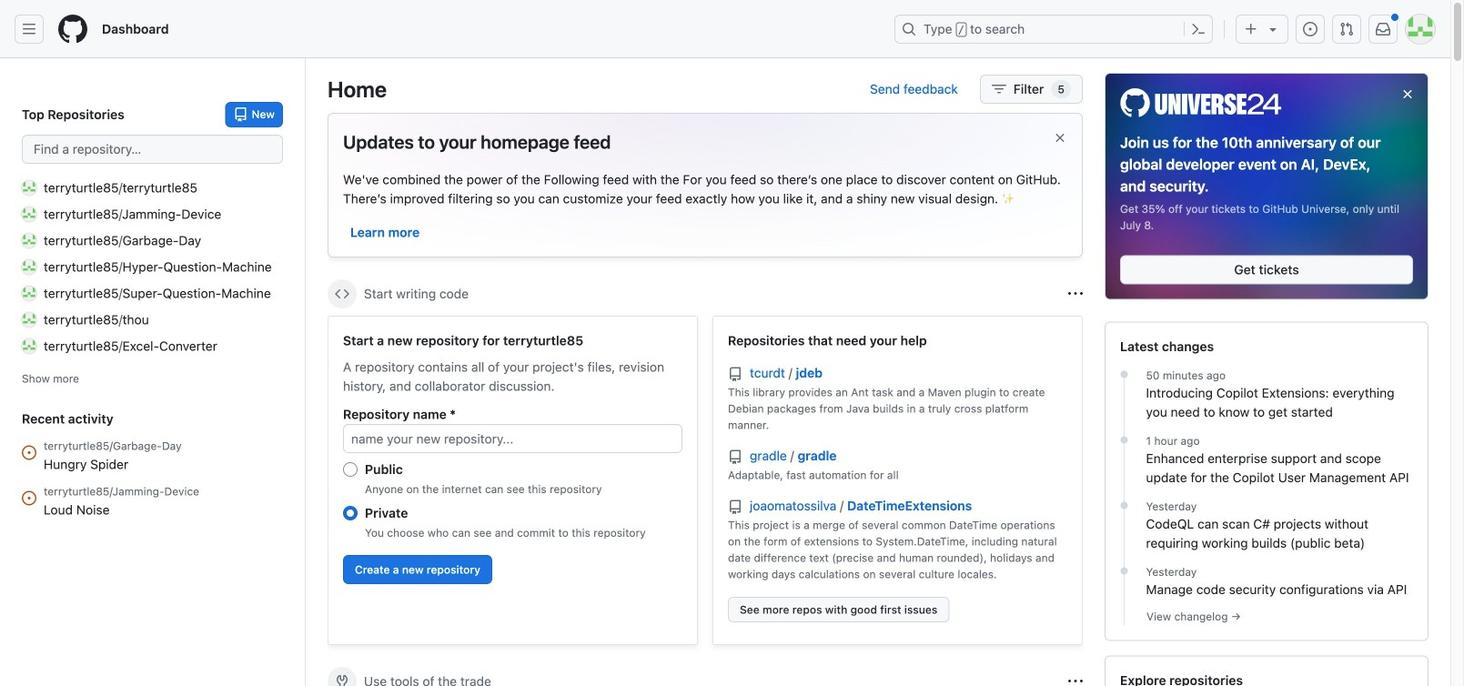 Task type: describe. For each thing, give the bounding box(es) containing it.
repositories that need your help element
[[713, 316, 1083, 645]]

universe24 image
[[1121, 88, 1283, 117]]

open issue image
[[22, 491, 36, 506]]

terryturtle85 image
[[22, 181, 36, 195]]

excel converter image
[[22, 339, 36, 354]]

command palette image
[[1192, 22, 1206, 36]]

issue opened image
[[1303, 22, 1318, 36]]

why am i seeing this? image for code image
[[1069, 287, 1083, 301]]

start a new repository element
[[328, 316, 698, 645]]

3 dot fill image from the top
[[1117, 498, 1132, 513]]

Top Repositories search field
[[22, 135, 283, 164]]

jamming device image
[[22, 207, 36, 222]]

name your new repository... text field
[[343, 424, 683, 453]]

git pull request image
[[1340, 22, 1354, 36]]

thou image
[[22, 313, 36, 327]]

inbox image
[[1376, 22, 1391, 36]]

x image
[[1053, 131, 1068, 145]]

open issue image
[[22, 446, 36, 460]]



Task type: locate. For each thing, give the bounding box(es) containing it.
2 why am i seeing this? image from the top
[[1069, 674, 1083, 686]]

tools image
[[335, 674, 350, 686]]

None radio
[[343, 506, 358, 521]]

2 vertical spatial dot fill image
[[1117, 498, 1132, 513]]

2 vertical spatial repo image
[[728, 500, 743, 515]]

none radio inside 'start a new repository' element
[[343, 506, 358, 521]]

why am i seeing this? image
[[1069, 287, 1083, 301], [1069, 674, 1083, 686]]

0 vertical spatial dot fill image
[[1117, 367, 1132, 382]]

3 repo image from the top
[[728, 500, 743, 515]]

hyper question machine image
[[22, 260, 36, 274]]

homepage image
[[58, 15, 87, 44]]

triangle down image
[[1266, 22, 1281, 36]]

0 vertical spatial repo image
[[728, 367, 743, 382]]

1 why am i seeing this? image from the top
[[1069, 287, 1083, 301]]

2 dot fill image from the top
[[1117, 433, 1132, 447]]

1 repo image from the top
[[728, 367, 743, 382]]

2 repo image from the top
[[728, 450, 743, 465]]

explore element
[[1105, 73, 1429, 686]]

close image
[[1401, 87, 1415, 101]]

1 dot fill image from the top
[[1117, 367, 1132, 382]]

super question machine image
[[22, 286, 36, 301]]

code image
[[335, 287, 350, 301]]

1 vertical spatial repo image
[[728, 450, 743, 465]]

filter image
[[992, 82, 1007, 96]]

1 vertical spatial dot fill image
[[1117, 433, 1132, 447]]

repo image
[[728, 367, 743, 382], [728, 450, 743, 465], [728, 500, 743, 515]]

None radio
[[343, 462, 358, 477]]

why am i seeing this? image for "tools" icon at bottom left
[[1069, 674, 1083, 686]]

garbage day image
[[22, 233, 36, 248]]

dot fill image
[[1117, 367, 1132, 382], [1117, 433, 1132, 447], [1117, 498, 1132, 513]]

dot fill image
[[1117, 564, 1132, 579]]

none radio inside 'start a new repository' element
[[343, 462, 358, 477]]

Find a repository… text field
[[22, 135, 283, 164]]

1 vertical spatial why am i seeing this? image
[[1069, 674, 1083, 686]]

0 vertical spatial why am i seeing this? image
[[1069, 287, 1083, 301]]



Task type: vqa. For each thing, say whether or not it's contained in the screenshot.
topmost the your
no



